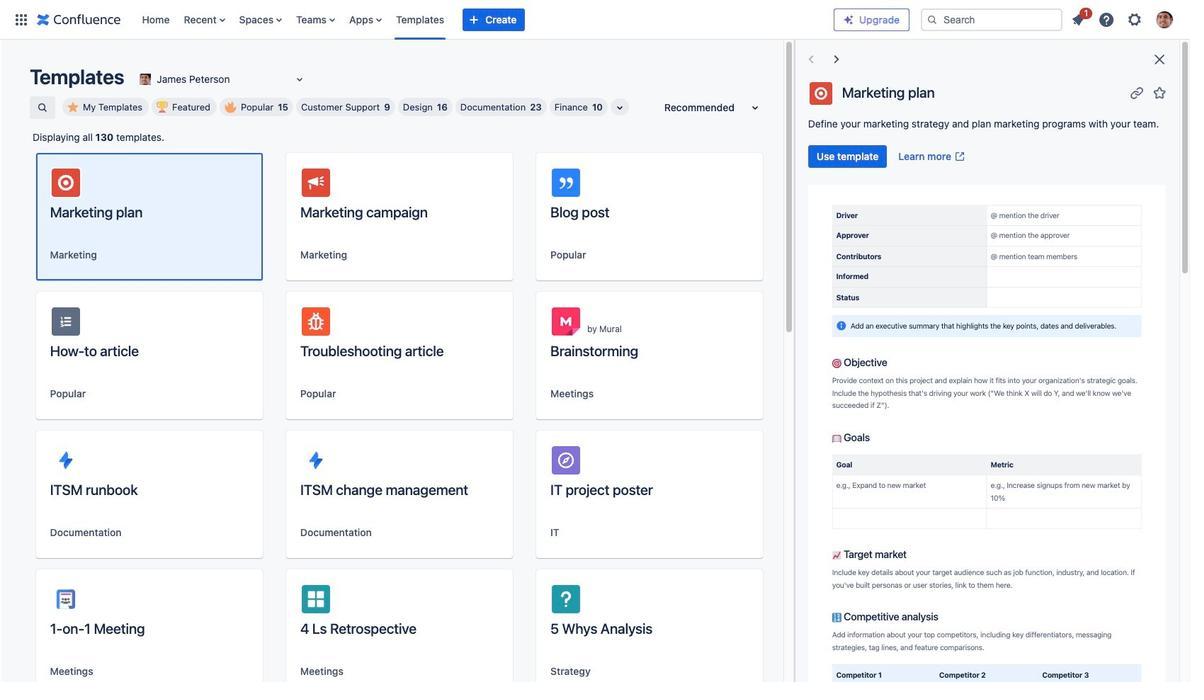 Task type: locate. For each thing, give the bounding box(es) containing it.
0 horizontal spatial list
[[135, 0, 834, 39]]

None search field
[[921, 8, 1063, 31]]

search image
[[927, 14, 938, 25]]

share link image
[[1129, 84, 1146, 101]]

list item
[[1066, 5, 1093, 31]]

confluence image
[[37, 11, 121, 28], [37, 11, 121, 28]]

None text field
[[137, 72, 140, 86]]

open search bar image
[[37, 102, 48, 113]]

help icon image
[[1098, 11, 1115, 28]]

list
[[135, 0, 834, 39], [1066, 5, 1182, 32]]

more categories image
[[611, 99, 628, 116]]

group
[[808, 145, 971, 168]]

banner
[[0, 0, 1190, 40]]

list item inside list
[[1066, 5, 1093, 31]]

settings icon image
[[1127, 11, 1144, 28]]

notification icon image
[[1070, 11, 1087, 28]]

1 horizontal spatial list
[[1066, 5, 1182, 32]]

next template image
[[828, 51, 845, 68]]

star marketing plan image
[[1151, 84, 1168, 101]]

open image
[[291, 71, 308, 88]]

global element
[[9, 0, 834, 39]]

your profile and preferences image
[[1156, 11, 1173, 28]]



Task type: vqa. For each thing, say whether or not it's contained in the screenshot.
:face_with_monocle: icon
no



Task type: describe. For each thing, give the bounding box(es) containing it.
previous template image
[[803, 51, 820, 68]]

Search field
[[921, 8, 1063, 31]]

appswitcher icon image
[[13, 11, 30, 28]]

list for appswitcher icon
[[135, 0, 834, 39]]

list for "premium" icon
[[1066, 5, 1182, 32]]

close image
[[1151, 51, 1168, 68]]

premium image
[[843, 14, 855, 25]]



